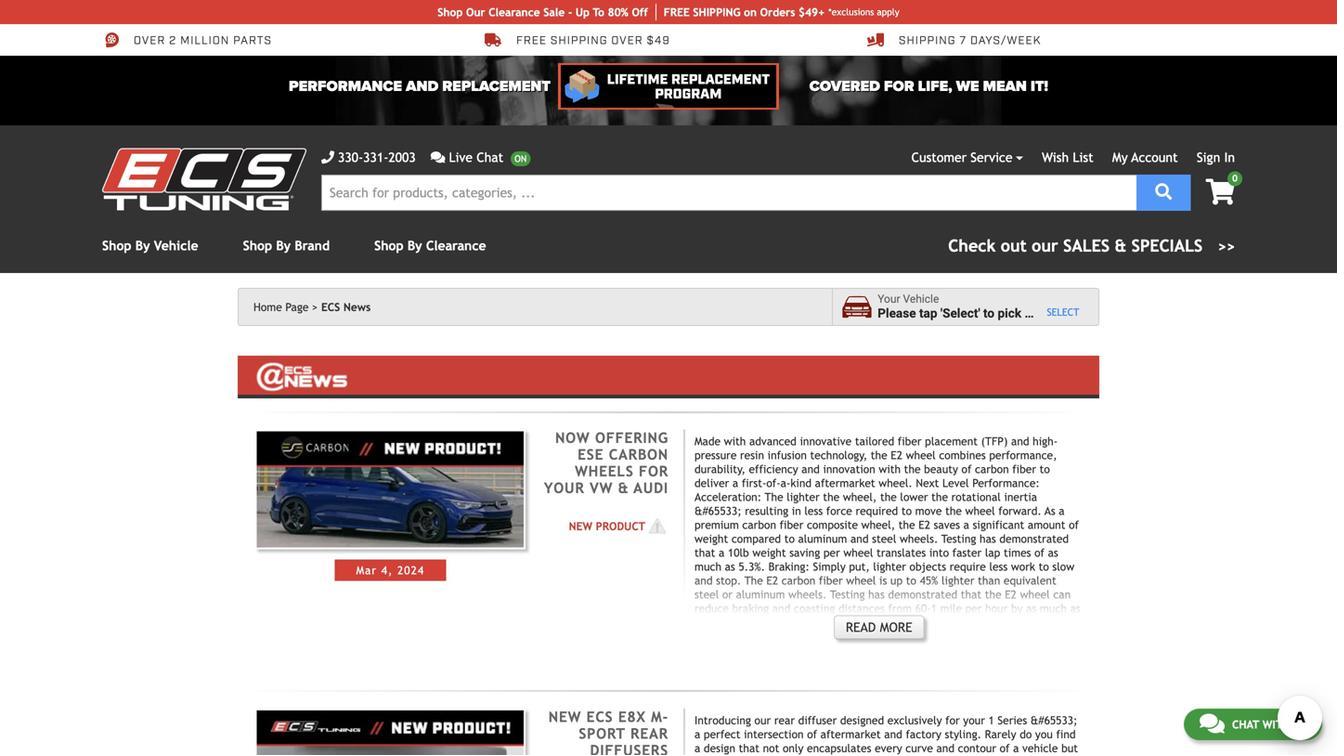 Task type: describe. For each thing, give the bounding box(es) containing it.
do
[[1020, 728, 1032, 741]]

offering
[[595, 430, 669, 446]]

road,
[[888, 686, 915, 699]]

entirely
[[957, 699, 996, 712]]

aftermarket inside made with advanced innovative tailored fiber placement (tfp) and high- pressure resin infusion technology, the e2 wheel combines performance, durability, efficiency and innovation with the beauty of carbon fiber to deliver a first-of-a-kind aftermarket wheel.  next level performance: acceleration:  the lighter the wheel, the lower the rotational inertia &#65533; resulting in less force required to move the wheel forward. as a premium carbon fiber composite wheel, the e2 saves a significant amount of weight compared to aluminum and steel wheels. testing has demonstrated that a 10lb weight saving per wheel translates into faster lap times of as much as 5.3%.  braking:  simply put, lighter objects require less work to slow and stop. the e2 carbon fiber wheel is up to 45% lighter than equivalent steel or aluminum wheels. testing has demonstrated that the e2 wheel can reduce braking and coasting distances from 60-1 mile per hour by as much as 3.6%.  handling:  reducing unsprung weight minimizes the suspension&#65533;s effort to keep your wheels firmly on the road surface. each e2 carbon fiber wheel removes up to 10 lbs of unsprung weight from the system, allowing the suspension to perform that much better. the resulting improvement in tire contact leads to enhanced steering response and sharper handling. whether on the road, the track, or both, e2 carbon fiber wheels will take your driving experience to an entirely new level.
[[815, 477, 875, 490]]

1 horizontal spatial on
[[853, 686, 865, 699]]

0 vertical spatial &
[[1115, 236, 1127, 255]]

1 vertical spatial the
[[745, 574, 763, 587]]

your inside your vehicle please tap 'select' to pick a vehicle
[[878, 293, 900, 306]]

forward.
[[999, 504, 1042, 517]]

it!
[[1031, 78, 1049, 95]]

read more
[[846, 620, 913, 635]]

shop by clearance link
[[374, 238, 486, 253]]

first-
[[742, 477, 767, 490]]

the down the effort
[[801, 658, 818, 671]]

fiber right tailored
[[898, 435, 922, 448]]

1 horizontal spatial unsprung
[[955, 644, 1000, 657]]

wheel.
[[879, 477, 913, 490]]

life,
[[918, 78, 953, 95]]

styling.
[[945, 728, 982, 741]]

off
[[632, 6, 648, 19]]

1 horizontal spatial or
[[971, 686, 981, 699]]

the up move
[[932, 491, 948, 504]]

1 vertical spatial up
[[880, 644, 892, 657]]

and down styling.
[[937, 741, 955, 754]]

specials
[[1132, 236, 1203, 255]]

carbon down response
[[1030, 686, 1064, 699]]

read more button
[[834, 615, 925, 640]]

now offering ese carbon wheels for your vw & audi
[[544, 430, 669, 497]]

carbon down suspension&#65533;s
[[737, 644, 771, 657]]

more
[[880, 620, 913, 635]]

comments image
[[431, 151, 445, 164]]

shop by brand
[[243, 238, 330, 253]]

acceleration:
[[695, 491, 762, 504]]

a inside your vehicle please tap 'select' to pick a vehicle
[[1025, 306, 1032, 321]]

with for made
[[724, 435, 746, 448]]

0 horizontal spatial aluminum
[[736, 588, 785, 601]]

to down performance,
[[1040, 463, 1050, 476]]

now
[[555, 430, 590, 446]]

chat with us link
[[1184, 709, 1323, 740]]

apply
[[877, 7, 900, 17]]

carbon up compared
[[742, 518, 776, 531]]

and up kind
[[802, 463, 820, 476]]

rear
[[774, 714, 795, 727]]

customer
[[912, 150, 967, 165]]

as down can
[[1070, 602, 1081, 615]]

weight down 'road'
[[1003, 644, 1037, 657]]

a right 'saves'
[[964, 518, 970, 531]]

vw
[[590, 480, 613, 497]]

braking
[[732, 602, 769, 615]]

the right road,
[[918, 686, 935, 699]]

translates
[[877, 546, 926, 559]]

0 vertical spatial from
[[888, 602, 912, 615]]

factory
[[906, 728, 942, 741]]

compared
[[732, 532, 781, 545]]

new product
[[569, 520, 645, 533]]

our
[[755, 714, 771, 727]]

2 horizontal spatial much
[[1040, 602, 1067, 615]]

to up leads
[[878, 658, 888, 671]]

the up firmly
[[963, 616, 979, 629]]

0 horizontal spatial wheels.
[[789, 588, 827, 601]]

*exclusions
[[829, 7, 874, 17]]

new
[[999, 699, 1019, 712]]

list
[[1073, 150, 1094, 165]]

product
[[596, 520, 645, 533]]

tap
[[919, 306, 938, 321]]

live chat link
[[431, 148, 531, 167]]

distances
[[839, 602, 885, 615]]

0 vertical spatial less
[[805, 504, 823, 517]]

and up put,
[[851, 532, 869, 545]]

designed
[[840, 714, 884, 727]]

the left 'road'
[[988, 630, 1004, 643]]

a down rarely
[[1013, 741, 1019, 754]]

wheel down equivalent on the bottom of page
[[1020, 588, 1050, 601]]

1 vertical spatial steel
[[695, 588, 719, 601]]

by for vehicle
[[135, 238, 150, 253]]

pressure
[[695, 449, 737, 462]]

that down premium
[[695, 546, 715, 559]]

shop for shop by clearance
[[374, 238, 404, 253]]

0 horizontal spatial lighter
[[787, 491, 820, 504]]

beauty
[[924, 463, 958, 476]]

and
[[406, 78, 439, 95]]

vehicle inside your vehicle please tap 'select' to pick a vehicle
[[1035, 306, 1075, 321]]

efficiency
[[749, 463, 798, 476]]

vehicle inside "introducing our rear diffuser designed exclusively for your 1 series &#65533; a perfect intersection of aftermarket and factory styling. rarely do you find a design that not only encapsulates every curve and contour of a vehicle b"
[[1023, 741, 1058, 754]]

0 vertical spatial much
[[695, 560, 722, 573]]

my
[[1112, 150, 1128, 165]]

and up every
[[884, 728, 903, 741]]

wheel down rotational
[[965, 504, 995, 517]]

wheel up put,
[[844, 546, 873, 559]]

of up 'work'
[[1035, 546, 1045, 559]]

a left the 10lb
[[719, 546, 725, 559]]

e2 down tailored
[[891, 449, 903, 462]]

in
[[1224, 150, 1235, 165]]

allowing
[[756, 658, 798, 671]]

an
[[941, 699, 953, 712]]

of down "diffuser"
[[807, 728, 817, 741]]

service
[[971, 150, 1013, 165]]

diffusers
[[590, 742, 669, 755]]

comments image
[[1200, 712, 1225, 735]]

reduce
[[695, 602, 729, 615]]

0 horizontal spatial on
[[744, 6, 757, 19]]

weight down premium
[[695, 532, 728, 545]]

than
[[978, 574, 1001, 587]]

0 vertical spatial per
[[824, 546, 840, 559]]

shop by clearance
[[374, 238, 486, 253]]

level.
[[1023, 699, 1051, 712]]

shipping
[[551, 33, 608, 48]]

next
[[916, 477, 939, 490]]

the down contact
[[868, 686, 885, 699]]

&#65533; inside made with advanced innovative tailored fiber placement (tfp) and high- pressure resin infusion technology, the e2 wheel combines performance, durability, efficiency and innovation with the beauty of carbon fiber to deliver a first-of-a-kind aftermarket wheel.  next level performance: acceleration:  the lighter the wheel, the lower the rotational inertia &#65533; resulting in less force required to move the wheel forward. as a premium carbon fiber composite wheel, the e2 saves a significant amount of weight compared to aluminum and steel wheels. testing has demonstrated that a 10lb weight saving per wheel translates into faster lap times of as much as 5.3%.  braking:  simply put, lighter objects require less work to slow and stop. the e2 carbon fiber wheel is up to 45% lighter than equivalent steel or aluminum wheels. testing has demonstrated that the e2 wheel can reduce braking and coasting distances from 60-1 mile per hour by as much as 3.6%.  handling:  reducing unsprung weight minimizes the suspension&#65533;s effort to keep your wheels firmly on the road surface. each e2 carbon fiber wheel removes up to 10 lbs of unsprung weight from the system, allowing the suspension to perform that much better. the resulting improvement in tire contact leads to enhanced steering response and sharper handling. whether on the road, the track, or both, e2 carbon fiber wheels will take your driving experience to an entirely new level.
[[695, 504, 742, 517]]

suspension&#65533;s
[[695, 630, 799, 643]]

fiber down performance,
[[1013, 463, 1036, 476]]

enhanced
[[930, 672, 978, 685]]

0 vertical spatial has
[[980, 532, 996, 545]]

fiber down the 'simply'
[[819, 574, 843, 587]]

chat inside the live chat link
[[477, 150, 504, 165]]

1 horizontal spatial aluminum
[[798, 532, 847, 545]]

wheel down put,
[[846, 574, 876, 587]]

performance,
[[989, 449, 1057, 462]]

fiber up saving
[[780, 518, 804, 531]]

as up stop.
[[725, 560, 735, 573]]

0 horizontal spatial wheels
[[722, 699, 756, 712]]

search image
[[1156, 183, 1172, 200]]

as right by
[[1026, 602, 1037, 615]]

shop for shop by vehicle
[[102, 238, 131, 253]]

keep
[[849, 630, 873, 643]]

contour
[[958, 741, 997, 754]]

1 horizontal spatial wheels.
[[900, 532, 938, 545]]

over 2 million parts link
[[102, 32, 272, 48]]

your vehicle please tap 'select' to pick a vehicle
[[878, 293, 1075, 321]]

as
[[1045, 504, 1056, 517]]

please
[[878, 306, 916, 321]]

0 horizontal spatial resulting
[[695, 672, 738, 685]]

days/week
[[970, 33, 1041, 48]]

1 vertical spatial testing
[[830, 588, 865, 601]]

fiber up introducing on the right of page
[[695, 699, 719, 712]]

1 horizontal spatial the
[[765, 491, 783, 504]]

inertia
[[1004, 491, 1038, 504]]

4 image
[[645, 517, 669, 535]]

fiber up allowing
[[774, 644, 798, 657]]

e2 up new
[[1015, 686, 1027, 699]]

weight down compared
[[753, 546, 786, 559]]

to down the lower at bottom
[[902, 504, 912, 517]]

of down rarely
[[1000, 741, 1010, 754]]

introducing
[[695, 714, 751, 727]]

only
[[783, 741, 804, 754]]

faster
[[953, 546, 982, 559]]

1 horizontal spatial wheels
[[902, 630, 936, 643]]

0 vertical spatial or
[[722, 588, 733, 601]]

as up slow at the bottom right of page
[[1048, 546, 1059, 559]]

and up reducing
[[773, 602, 791, 615]]

the up next
[[904, 463, 921, 476]]

shop for shop our clearance sale - up to 80% off
[[438, 6, 463, 19]]

1 inside made with advanced innovative tailored fiber placement (tfp) and high- pressure resin infusion technology, the e2 wheel combines performance, durability, efficiency and innovation with the beauty of carbon fiber to deliver a first-of-a-kind aftermarket wheel.  next level performance: acceleration:  the lighter the wheel, the lower the rotational inertia &#65533; resulting in less force required to move the wheel forward. as a premium carbon fiber composite wheel, the e2 saves a significant amount of weight compared to aluminum and steel wheels. testing has demonstrated that a 10lb weight saving per wheel translates into faster lap times of as much as 5.3%.  braking:  simply put, lighter objects require less work to slow and stop. the e2 carbon fiber wheel is up to 45% lighter than equivalent steel or aluminum wheels. testing has demonstrated that the e2 wheel can reduce braking and coasting distances from 60-1 mile per hour by as much as 3.6%.  handling:  reducing unsprung weight minimizes the suspension&#65533;s effort to keep your wheels firmly on the road surface. each e2 carbon fiber wheel removes up to 10 lbs of unsprung weight from the system, allowing the suspension to perform that much better. the resulting improvement in tire contact leads to enhanced steering response and sharper handling. whether on the road, the track, or both, e2 carbon fiber wheels will take your driving experience to an entirely new level.
[[931, 602, 937, 615]]

a up acceleration:
[[733, 477, 739, 490]]

track,
[[938, 686, 968, 699]]

my account
[[1112, 150, 1178, 165]]

by for clearance
[[408, 238, 422, 253]]

wheel down the effort
[[801, 644, 831, 657]]

2 horizontal spatial the
[[1027, 658, 1046, 671]]

can
[[1053, 588, 1071, 601]]

over
[[134, 33, 166, 48]]

sharper
[[716, 686, 754, 699]]

and left stop.
[[695, 574, 713, 587]]

0 vertical spatial wheel,
[[843, 491, 877, 504]]

phone image
[[321, 151, 334, 164]]

weight down distances
[[872, 616, 906, 629]]

ecs inside new ecs e8x m- sport rear diffusers
[[587, 709, 613, 725]]

technology,
[[810, 449, 868, 462]]

both,
[[985, 686, 1012, 699]]

2 vertical spatial lighter
[[942, 574, 975, 587]]

that down than
[[961, 588, 982, 601]]

aftermarket inside "introducing our rear diffuser designed exclusively for your 1 series &#65533; a perfect intersection of aftermarket and factory styling. rarely do you find a design that not only encapsulates every curve and contour of a vehicle b"
[[821, 728, 881, 741]]

slow
[[1053, 560, 1075, 573]]

that up enhanced at the bottom of the page
[[935, 658, 956, 671]]

0 horizontal spatial vehicle
[[154, 238, 198, 253]]

1 horizontal spatial from
[[1040, 644, 1064, 657]]

to left "an"
[[928, 699, 938, 712]]

to left 45%
[[906, 574, 917, 587]]

my account link
[[1112, 150, 1178, 165]]

of-
[[767, 477, 781, 490]]

mar
[[356, 564, 377, 577]]

0 vertical spatial in
[[792, 504, 801, 517]]

to left 10
[[895, 644, 906, 657]]

not
[[763, 741, 780, 754]]

each
[[695, 644, 718, 657]]

sign in link
[[1197, 150, 1235, 165]]

we
[[956, 78, 979, 95]]

0 vertical spatial steel
[[872, 532, 897, 545]]

your inside now offering ese carbon wheels for your vw & audi
[[544, 480, 585, 497]]

0 vertical spatial ecs
[[321, 300, 340, 313]]

chat with us
[[1232, 718, 1307, 731]]

to inside your vehicle please tap 'select' to pick a vehicle
[[984, 306, 995, 321]]



Task type: locate. For each thing, give the bounding box(es) containing it.
the up response
[[1027, 658, 1046, 671]]

1 horizontal spatial 1
[[989, 714, 994, 727]]

330-331-2003 link
[[321, 148, 416, 167]]

you
[[1035, 728, 1053, 741]]

resulting down of-
[[745, 504, 789, 517]]

lighter
[[787, 491, 820, 504], [873, 560, 906, 573], [942, 574, 975, 587]]

in
[[792, 504, 801, 517], [811, 672, 821, 685]]

330-
[[338, 150, 363, 165]]

the down of-
[[765, 491, 783, 504]]

lifetime replacement program banner image
[[558, 63, 779, 110]]

your inside "introducing our rear diffuser designed exclusively for your 1 series &#65533; a perfect intersection of aftermarket and factory styling. rarely do you find a design that not only encapsulates every curve and contour of a vehicle b"
[[963, 714, 985, 727]]

ecs news
[[321, 300, 371, 313]]

has up lap at the right bottom of the page
[[980, 532, 996, 545]]

up right is
[[891, 574, 903, 587]]

1 vertical spatial 1
[[989, 714, 994, 727]]

1 vertical spatial wheel,
[[862, 518, 895, 531]]

0 vertical spatial testing
[[942, 532, 976, 545]]

move
[[915, 504, 942, 517]]

shop our clearance sale - up to 80% off link
[[438, 4, 656, 20]]

1 horizontal spatial &
[[1115, 236, 1127, 255]]

shop by vehicle link
[[102, 238, 198, 253]]

to left slow at the bottom right of page
[[1039, 560, 1049, 573]]

shipping 7 days/week link
[[867, 32, 1041, 48]]

0 horizontal spatial in
[[792, 504, 801, 517]]

much up enhanced at the bottom of the page
[[959, 658, 986, 671]]

0 link
[[1191, 171, 1243, 207]]

1 horizontal spatial ecs
[[587, 709, 613, 725]]

better.
[[990, 658, 1024, 671]]

that inside "introducing our rear diffuser designed exclusively for your 1 series &#65533; a perfect intersection of aftermarket and factory styling. rarely do you find a design that not only encapsulates every curve and contour of a vehicle b"
[[739, 741, 760, 754]]

1 vertical spatial lighter
[[873, 560, 906, 573]]

0 vertical spatial 1
[[931, 602, 937, 615]]

much
[[695, 560, 722, 573], [1040, 602, 1067, 615], [959, 658, 986, 671]]

that left not
[[739, 741, 760, 754]]

2 vertical spatial much
[[959, 658, 986, 671]]

a left perfect
[[695, 728, 701, 741]]

0 vertical spatial new
[[569, 520, 593, 533]]

your left vw
[[544, 480, 585, 497]]

or down stop.
[[722, 588, 733, 601]]

carbon up performance:
[[975, 463, 1009, 476]]

vehicle
[[154, 238, 198, 253], [903, 293, 939, 306]]

your
[[878, 293, 900, 306], [544, 480, 585, 497]]

lighter down require
[[942, 574, 975, 587]]

ese
[[578, 446, 604, 463]]

2 horizontal spatial on
[[972, 630, 984, 643]]

million
[[180, 33, 230, 48]]

0 horizontal spatial or
[[722, 588, 733, 601]]

select link
[[1047, 306, 1080, 319]]

the up the hour
[[985, 588, 1002, 601]]

on down contact
[[853, 686, 865, 699]]

1 vertical spatial much
[[1040, 602, 1067, 615]]

aluminum up braking on the right of the page
[[736, 588, 785, 601]]

0 horizontal spatial unsprung
[[824, 616, 869, 629]]

2003
[[389, 150, 416, 165]]

driving
[[832, 699, 866, 712]]

0 vertical spatial wheels
[[902, 630, 936, 643]]

0 vertical spatial lighter
[[787, 491, 820, 504]]

Search text field
[[321, 175, 1137, 211]]

1 vertical spatial ecs
[[587, 709, 613, 725]]

and left sharper
[[695, 686, 713, 699]]

in left tire
[[811, 672, 821, 685]]

carbon down braking:
[[782, 574, 816, 587]]

1 up rarely
[[989, 714, 994, 727]]

e8x
[[618, 709, 646, 725]]

0 vertical spatial chat
[[477, 150, 504, 165]]

1 horizontal spatial steel
[[872, 532, 897, 545]]

wheels down sharper
[[722, 699, 756, 712]]

0 horizontal spatial 1
[[931, 602, 937, 615]]

shipping
[[899, 33, 956, 48]]

leads
[[886, 672, 912, 685]]

braking:
[[769, 560, 810, 573]]

0 horizontal spatial your
[[806, 699, 828, 712]]

by
[[135, 238, 150, 253], [276, 238, 291, 253], [408, 238, 422, 253]]

the up the force
[[823, 491, 840, 504]]

your down the entirely
[[963, 714, 985, 727]]

steel up reduce
[[695, 588, 719, 601]]

1 horizontal spatial in
[[811, 672, 821, 685]]

every
[[875, 741, 902, 754]]

2 horizontal spatial with
[[1263, 718, 1290, 731]]

1 horizontal spatial resulting
[[745, 504, 789, 517]]

saving
[[790, 546, 820, 559]]

new for new product
[[569, 520, 593, 533]]

and up performance,
[[1011, 435, 1030, 448]]

the down each
[[695, 658, 711, 671]]

aftermarket down designed
[[821, 728, 881, 741]]

chat
[[477, 150, 504, 165], [1232, 718, 1259, 731]]

suspension
[[821, 658, 874, 671]]

force
[[826, 504, 852, 517]]

ping
[[716, 6, 741, 19]]

10lb
[[728, 546, 749, 559]]

1 horizontal spatial much
[[959, 658, 986, 671]]

0 horizontal spatial from
[[888, 602, 912, 615]]

1 vertical spatial from
[[1040, 644, 1064, 657]]

with for chat
[[1263, 718, 1290, 731]]

design
[[704, 741, 736, 754]]

1 vertical spatial vehicle
[[1023, 741, 1058, 754]]

1 horizontal spatial per
[[966, 602, 982, 615]]

less down lap at the right bottom of the page
[[990, 560, 1008, 573]]

rarely
[[985, 728, 1017, 741]]

wheel, down the required
[[862, 518, 895, 531]]

shopping cart image
[[1206, 179, 1235, 205]]

2 vertical spatial the
[[1027, 658, 1046, 671]]

1 vertical spatial unsprung
[[955, 644, 1000, 657]]

the down tailored
[[871, 449, 888, 462]]

0 vertical spatial aftermarket
[[815, 477, 875, 490]]

0 vertical spatial your
[[876, 630, 898, 643]]

1 horizontal spatial vehicle
[[903, 293, 939, 306]]

1 horizontal spatial by
[[276, 238, 291, 253]]

a right as
[[1059, 504, 1065, 517]]

1 vertical spatial has
[[868, 588, 885, 601]]

wheel, up the required
[[843, 491, 877, 504]]

home page
[[254, 300, 309, 313]]

the down 5.3%.
[[745, 574, 763, 587]]

ecs left e8x
[[587, 709, 613, 725]]

2 vertical spatial on
[[853, 686, 865, 699]]

premium
[[695, 518, 739, 531]]

a left design
[[695, 741, 701, 754]]

1 horizontal spatial less
[[990, 560, 1008, 573]]

per up the 'simply'
[[824, 546, 840, 559]]

system,
[[715, 658, 753, 671]]

steel up 'translates'
[[872, 532, 897, 545]]

1 vertical spatial demonstrated
[[888, 588, 958, 601]]

sales
[[1064, 236, 1110, 255]]

wheels. up 'translates'
[[900, 532, 938, 545]]

tire
[[824, 672, 842, 685]]

e2 down braking:
[[767, 574, 778, 587]]

(tfp)
[[981, 435, 1008, 448]]

your
[[876, 630, 898, 643], [806, 699, 828, 712], [963, 714, 985, 727]]

330-331-2003
[[338, 150, 416, 165]]

wheel up beauty on the right bottom of the page
[[906, 449, 936, 462]]

your right the keep
[[876, 630, 898, 643]]

0 vertical spatial vehicle
[[1035, 306, 1075, 321]]

clearance for our
[[489, 6, 540, 19]]

1 horizontal spatial your
[[876, 630, 898, 643]]

1 horizontal spatial your
[[878, 293, 900, 306]]

&#65533; inside "introducing our rear diffuser designed exclusively for your 1 series &#65533; a perfect intersection of aftermarket and factory styling. rarely do you find a design that not only encapsulates every curve and contour of a vehicle b"
[[1031, 714, 1078, 727]]

0 vertical spatial up
[[891, 574, 903, 587]]

wheel
[[906, 449, 936, 462], [965, 504, 995, 517], [844, 546, 873, 559], [846, 574, 876, 587], [1020, 588, 1050, 601], [801, 644, 831, 657]]

0 horizontal spatial much
[[695, 560, 722, 573]]

objects
[[910, 560, 947, 573]]

2 horizontal spatial lighter
[[942, 574, 975, 587]]

performance and replacement
[[289, 78, 551, 95]]

aftermarket down the innovation
[[815, 477, 875, 490]]

home
[[254, 300, 282, 313]]

0 vertical spatial clearance
[[489, 6, 540, 19]]

demonstrated up 60-
[[888, 588, 958, 601]]

shop our clearance sale - up to 80% off
[[438, 6, 648, 19]]

1 vertical spatial less
[[990, 560, 1008, 573]]

aftermarket
[[815, 477, 875, 490], [821, 728, 881, 741]]

from up more
[[888, 602, 912, 615]]

with inside the chat with us link
[[1263, 718, 1290, 731]]

3 by from the left
[[408, 238, 422, 253]]

0 vertical spatial resulting
[[745, 504, 789, 517]]

simply
[[813, 560, 846, 573]]

by down the 'ecs tuning' image
[[135, 238, 150, 253]]

new ecs e8x m-sport rear diffusers image
[[255, 709, 526, 755]]

0 horizontal spatial &#65533;
[[695, 504, 742, 517]]

1 horizontal spatial testing
[[942, 532, 976, 545]]

2 by from the left
[[276, 238, 291, 253]]

1 vertical spatial vehicle
[[903, 293, 939, 306]]

7
[[960, 33, 967, 48]]

new left e8x
[[549, 709, 582, 725]]

vehicle inside your vehicle please tap 'select' to pick a vehicle
[[903, 293, 939, 306]]

the up 'saves'
[[946, 504, 962, 517]]

1
[[931, 602, 937, 615], [989, 714, 994, 727]]

1 vertical spatial wheels
[[722, 699, 756, 712]]

wheel,
[[843, 491, 877, 504], [862, 518, 895, 531]]

by left brand
[[276, 238, 291, 253]]

now offering ese carbon wheels for your vw & audi image
[[255, 430, 526, 549]]

2024
[[397, 564, 425, 577]]

to up removes
[[835, 630, 846, 643]]

1 horizontal spatial chat
[[1232, 718, 1259, 731]]

per
[[824, 546, 840, 559], [966, 602, 982, 615]]

free
[[516, 33, 547, 48]]

2 horizontal spatial your
[[963, 714, 985, 727]]

&#65533; up you
[[1031, 714, 1078, 727]]

1 vertical spatial in
[[811, 672, 821, 685]]

made
[[695, 435, 721, 448]]

clearance up the free
[[489, 6, 540, 19]]

1 horizontal spatial clearance
[[489, 6, 540, 19]]

1 inside "introducing our rear diffuser designed exclusively for your 1 series &#65533; a perfect intersection of aftermarket and factory styling. rarely do you find a design that not only encapsulates every curve and contour of a vehicle b"
[[989, 714, 994, 727]]

by for brand
[[276, 238, 291, 253]]

e2 up system,
[[721, 644, 733, 657]]

composite
[[807, 518, 858, 531]]

0 horizontal spatial has
[[868, 588, 885, 601]]

require
[[950, 560, 986, 573]]

testing
[[942, 532, 976, 545], [830, 588, 865, 601]]

shop for shop by brand
[[243, 238, 272, 253]]

1 horizontal spatial has
[[980, 532, 996, 545]]

1 horizontal spatial lighter
[[873, 560, 906, 573]]

demonstrated
[[1000, 532, 1069, 545], [888, 588, 958, 601]]

shipping 7 days/week
[[899, 33, 1041, 48]]

1 vertical spatial on
[[972, 630, 984, 643]]

1 horizontal spatial &#65533;
[[1031, 714, 1078, 727]]

in down kind
[[792, 504, 801, 517]]

the down move
[[899, 518, 915, 531]]

perfect
[[704, 728, 741, 741]]

1 horizontal spatial demonstrated
[[1000, 532, 1069, 545]]

intersection
[[744, 728, 804, 741]]

made with advanced innovative tailored fiber placement (tfp) and high- pressure resin infusion technology, the e2 wheel combines performance, durability, efficiency and innovation with the beauty of carbon fiber to deliver a first-of-a-kind aftermarket wheel.  next level performance: acceleration:  the lighter the wheel, the lower the rotational inertia &#65533; resulting in less force required to move the wheel forward. as a premium carbon fiber composite wheel, the e2 saves a significant amount of weight compared to aluminum and steel wheels. testing has demonstrated that a 10lb weight saving per wheel translates into faster lap times of as much as 5.3%.  braking:  simply put, lighter objects require less work to slow and stop. the e2 carbon fiber wheel is up to 45% lighter than equivalent steel or aluminum wheels. testing has demonstrated that the e2 wheel can reduce braking and coasting distances from 60-1 mile per hour by as much as 3.6%.  handling:  reducing unsprung weight minimizes the suspension&#65533;s effort to keep your wheels firmly on the road surface. each e2 carbon fiber wheel removes up to 10 lbs of unsprung weight from the system, allowing the suspension to perform that much better. the resulting improvement in tire contact leads to enhanced steering response and sharper handling. whether on the road, the track, or both, e2 carbon fiber wheels will take your driving experience to an entirely new level.
[[695, 435, 1081, 712]]

by
[[1011, 602, 1023, 615]]

aluminum down composite
[[798, 532, 847, 545]]

road
[[1008, 630, 1030, 643]]

to up saving
[[784, 532, 795, 545]]

1 vertical spatial aluminum
[[736, 588, 785, 601]]

with up wheel.
[[879, 463, 901, 476]]

demonstrated down amount
[[1000, 532, 1069, 545]]

advanced
[[749, 435, 797, 448]]

mile
[[940, 602, 962, 615]]

brand
[[295, 238, 330, 253]]

of down "combines"
[[962, 463, 972, 476]]

0 horizontal spatial chat
[[477, 150, 504, 165]]

less
[[805, 504, 823, 517], [990, 560, 1008, 573]]

2 vertical spatial with
[[1263, 718, 1290, 731]]

e2 up by
[[1005, 588, 1017, 601]]

1 horizontal spatial with
[[879, 463, 901, 476]]

to down the perform
[[916, 672, 926, 685]]

of right amount
[[1069, 518, 1079, 531]]

testing up faster
[[942, 532, 976, 545]]

0 horizontal spatial steel
[[695, 588, 719, 601]]

0 horizontal spatial per
[[824, 546, 840, 559]]

0 horizontal spatial clearance
[[426, 238, 486, 253]]

0 vertical spatial demonstrated
[[1000, 532, 1069, 545]]

live
[[449, 150, 473, 165]]

1 vertical spatial clearance
[[426, 238, 486, 253]]

0 vertical spatial vehicle
[[154, 238, 198, 253]]

the
[[765, 491, 783, 504], [745, 574, 763, 587], [1027, 658, 1046, 671]]

4,
[[381, 564, 393, 577]]

*exclusions apply link
[[829, 5, 900, 19]]

0 vertical spatial aluminum
[[798, 532, 847, 545]]

firmly
[[939, 630, 969, 643]]

& inside now offering ese carbon wheels for your vw & audi
[[618, 480, 629, 497]]

1 by from the left
[[135, 238, 150, 253]]

of
[[962, 463, 972, 476], [1069, 518, 1079, 531], [1035, 546, 1045, 559], [941, 644, 951, 657], [807, 728, 817, 741], [1000, 741, 1010, 754]]

&#65533; up premium
[[695, 504, 742, 517]]

page
[[286, 300, 309, 313]]

1 vertical spatial new
[[549, 709, 582, 725]]

1 vertical spatial &
[[618, 480, 629, 497]]

the down wheel.
[[880, 491, 897, 504]]

0 vertical spatial &#65533;
[[695, 504, 742, 517]]

sale
[[544, 6, 565, 19]]

new for new ecs e8x m- sport rear diffusers
[[549, 709, 582, 725]]

shop by vehicle
[[102, 238, 198, 253]]

new left product
[[569, 520, 593, 533]]

for
[[639, 463, 669, 480]]

with up resin
[[724, 435, 746, 448]]

new inside new ecs e8x m- sport rear diffusers
[[549, 709, 582, 725]]

of right lbs
[[941, 644, 951, 657]]

lap
[[985, 546, 1001, 559]]

shop inside shop our clearance sale - up to 80% off link
[[438, 6, 463, 19]]

infusion
[[768, 449, 807, 462]]

whether
[[807, 686, 849, 699]]

clearance for by
[[426, 238, 486, 253]]

ecs tuning image
[[102, 148, 306, 210]]

lighter up is
[[873, 560, 906, 573]]

0 vertical spatial with
[[724, 435, 746, 448]]

on right 'ping'
[[744, 6, 757, 19]]

0 vertical spatial your
[[878, 293, 900, 306]]

wish
[[1042, 150, 1069, 165]]

parts
[[233, 33, 272, 48]]

1 vertical spatial per
[[966, 602, 982, 615]]

e2 down move
[[919, 518, 931, 531]]

1 vertical spatial your
[[806, 699, 828, 712]]

as
[[1048, 546, 1059, 559], [725, 560, 735, 573], [1026, 602, 1037, 615], [1070, 602, 1081, 615]]



Task type: vqa. For each thing, say whether or not it's contained in the screenshot.
Bosch Logo
no



